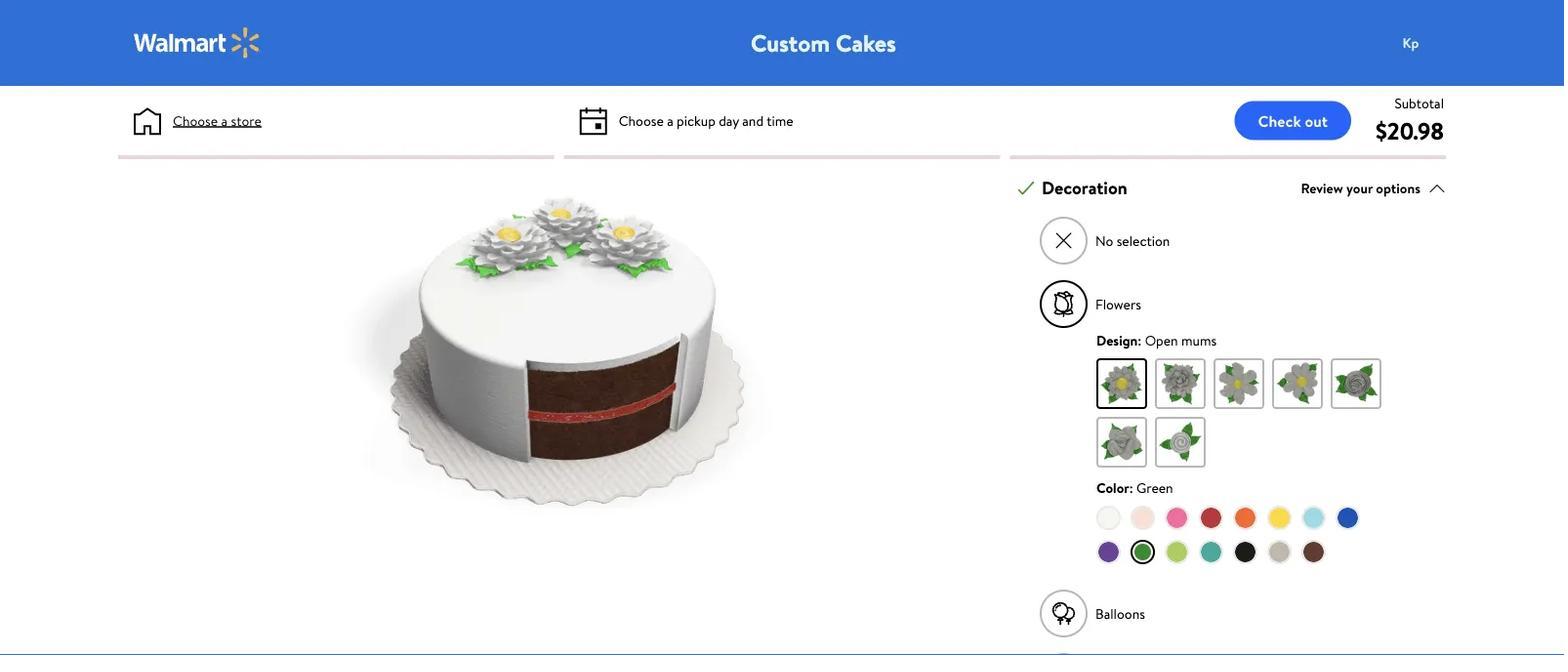 Task type: describe. For each thing, give the bounding box(es) containing it.
color
[[1097, 478, 1130, 497]]

review your options element
[[1301, 178, 1421, 198]]

your
[[1347, 178, 1373, 197]]

open
[[1145, 331, 1179, 350]]

and
[[743, 111, 764, 130]]

subtotal $20.98
[[1376, 93, 1445, 147]]

choose for choose a pickup day and time
[[619, 111, 664, 130]]

$20.98
[[1376, 114, 1445, 147]]

custom cakes
[[751, 26, 897, 59]]

: for color
[[1130, 478, 1134, 497]]

remove image
[[1053, 230, 1075, 252]]

design : open mums
[[1097, 331, 1217, 350]]

ok image
[[1018, 179, 1035, 197]]

green
[[1137, 478, 1174, 497]]

: for design
[[1138, 331, 1142, 350]]

design
[[1097, 331, 1138, 350]]

kp button
[[1392, 23, 1470, 63]]

no
[[1096, 231, 1114, 250]]

a for store
[[221, 111, 228, 130]]

a for pickup
[[667, 111, 674, 130]]

balloons
[[1096, 604, 1146, 623]]

mums
[[1182, 331, 1217, 350]]

subtotal
[[1395, 93, 1445, 112]]

check out button
[[1235, 101, 1352, 140]]

out
[[1305, 110, 1328, 131]]

back to walmart.com image
[[134, 27, 261, 59]]

review your options
[[1301, 178, 1421, 197]]



Task type: vqa. For each thing, say whether or not it's contained in the screenshot.
Choose to the left
yes



Task type: locate. For each thing, give the bounding box(es) containing it.
1 horizontal spatial choose
[[619, 111, 664, 130]]

1 horizontal spatial :
[[1138, 331, 1142, 350]]

color : green
[[1097, 478, 1174, 497]]

: left the green on the bottom
[[1130, 478, 1134, 497]]

choose a store link
[[173, 110, 262, 131]]

0 horizontal spatial :
[[1130, 478, 1134, 497]]

a left pickup
[[667, 111, 674, 130]]

no selection
[[1096, 231, 1170, 250]]

selection
[[1117, 231, 1170, 250]]

review your options link
[[1301, 175, 1447, 201]]

time
[[767, 111, 794, 130]]

custom
[[751, 26, 830, 59]]

options
[[1377, 178, 1421, 197]]

0 vertical spatial :
[[1138, 331, 1142, 350]]

choose a store
[[173, 111, 262, 130]]

check
[[1259, 110, 1302, 131]]

flowers
[[1096, 295, 1142, 314]]

1 a from the left
[[221, 111, 228, 130]]

2 a from the left
[[667, 111, 674, 130]]

a
[[221, 111, 228, 130], [667, 111, 674, 130]]

: left the open
[[1138, 331, 1142, 350]]

review
[[1301, 178, 1344, 197]]

a left store
[[221, 111, 228, 130]]

1 horizontal spatial a
[[667, 111, 674, 130]]

check out
[[1259, 110, 1328, 131]]

1 vertical spatial :
[[1130, 478, 1134, 497]]

pickup
[[677, 111, 716, 130]]

2 choose from the left
[[619, 111, 664, 130]]

store
[[231, 111, 262, 130]]

decoration
[[1042, 176, 1128, 200]]

0 horizontal spatial choose
[[173, 111, 218, 130]]

:
[[1138, 331, 1142, 350], [1130, 478, 1134, 497]]

kp
[[1403, 33, 1420, 52]]

choose left store
[[173, 111, 218, 130]]

day
[[719, 111, 739, 130]]

choose a pickup day and time
[[619, 111, 794, 130]]

0 horizontal spatial a
[[221, 111, 228, 130]]

choose left pickup
[[619, 111, 664, 130]]

up arrow image
[[1429, 179, 1447, 197]]

choose
[[173, 111, 218, 130], [619, 111, 664, 130]]

choose for choose a store
[[173, 111, 218, 130]]

cakes
[[836, 26, 897, 59]]

1 choose from the left
[[173, 111, 218, 130]]



